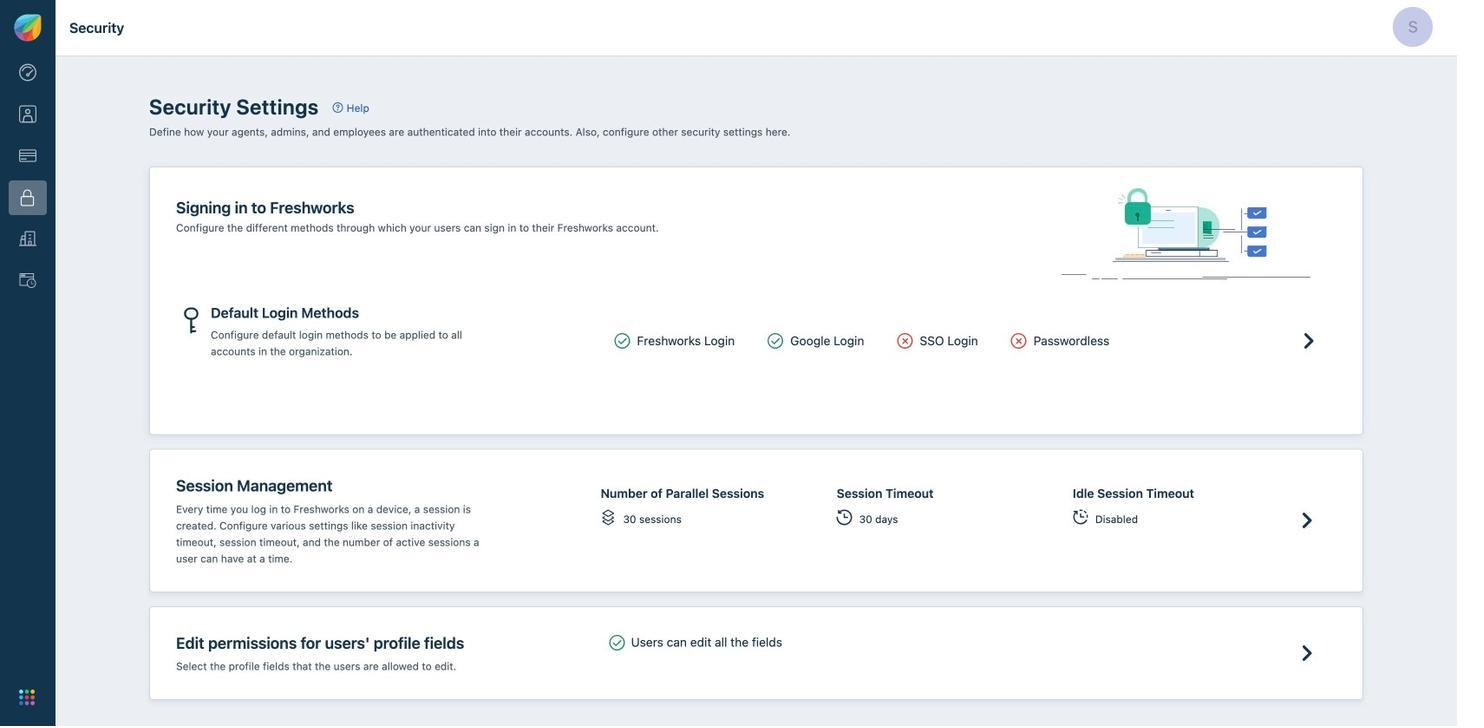 Task type: locate. For each thing, give the bounding box(es) containing it.
freshworks icon image
[[14, 14, 42, 42]]

neo admin center image
[[19, 64, 36, 81]]

my subscriptions image
[[19, 147, 36, 165]]

users image
[[19, 106, 36, 123]]

organization image
[[19, 231, 36, 248]]

freshworks switcher image
[[19, 690, 35, 705]]



Task type: describe. For each thing, give the bounding box(es) containing it.
profile picture image
[[1394, 7, 1433, 47]]

security image
[[19, 189, 36, 206]]

audit logs image
[[19, 272, 36, 290]]



Task type: vqa. For each thing, say whether or not it's contained in the screenshot.
the rightmost Your
no



